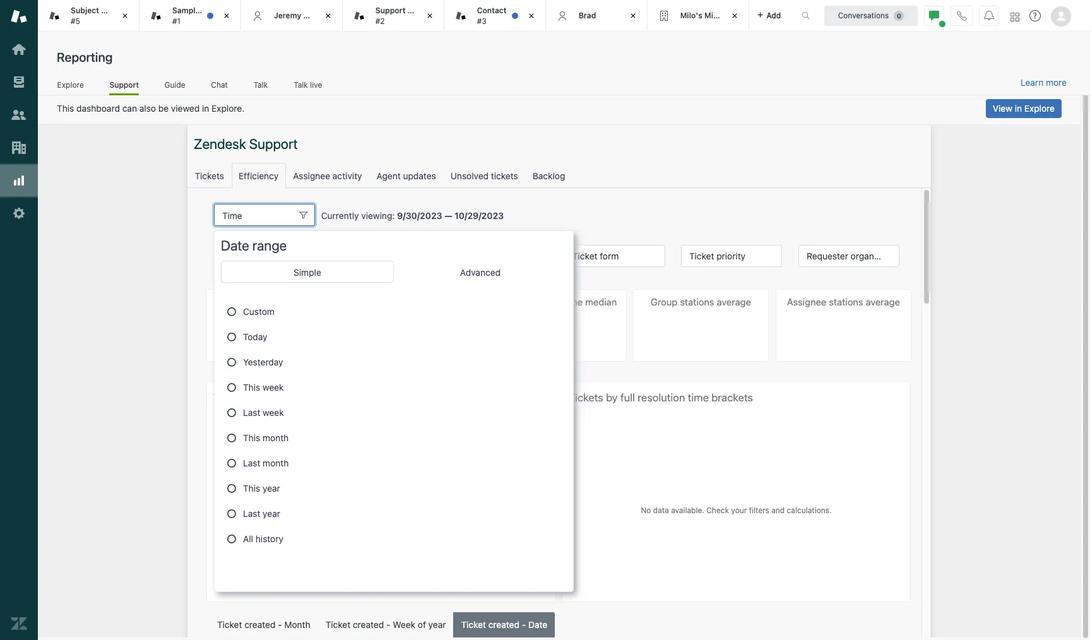 Task type: vqa. For each thing, say whether or not it's contained in the screenshot.
This dashboard can also be viewed in Explore.
yes



Task type: locate. For each thing, give the bounding box(es) containing it.
in right view
[[1016, 103, 1023, 114]]

main element
[[0, 0, 38, 640]]

view in explore
[[993, 103, 1055, 114]]

explore
[[57, 80, 84, 89], [1025, 103, 1055, 114]]

close image for tab containing support outreach
[[424, 9, 436, 22]]

6 close image from the left
[[729, 9, 741, 22]]

1 horizontal spatial talk
[[294, 80, 308, 89]]

view
[[993, 103, 1013, 114]]

#2
[[376, 16, 385, 26]]

close image inside jeremy miller tab
[[322, 9, 335, 22]]

support
[[376, 6, 406, 15], [110, 80, 139, 89]]

jeremy miller tab
[[241, 0, 343, 32]]

4 tab from the left
[[648, 0, 749, 32]]

0 horizontal spatial in
[[202, 103, 209, 114]]

talk left live on the top
[[294, 80, 308, 89]]

1 vertical spatial support
[[110, 80, 139, 89]]

guide
[[165, 80, 185, 89]]

tab containing contact
[[445, 0, 546, 32]]

explore up "this"
[[57, 80, 84, 89]]

jeremy miller
[[274, 11, 324, 20]]

2 close image from the left
[[220, 9, 233, 22]]

contact
[[477, 6, 507, 15]]

4 close image from the left
[[424, 9, 436, 22]]

1 close image from the left
[[119, 9, 131, 22]]

support up #2
[[376, 6, 406, 15]]

views image
[[11, 74, 27, 90]]

3 close image from the left
[[322, 9, 335, 22]]

line
[[101, 6, 117, 15]]

#1
[[172, 16, 181, 26]]

2 in from the left
[[1016, 103, 1023, 114]]

0 horizontal spatial support
[[110, 80, 139, 89]]

0 horizontal spatial talk
[[254, 80, 268, 89]]

close image left "add" popup button
[[729, 9, 741, 22]]

learn
[[1021, 77, 1044, 88]]

get started image
[[11, 41, 27, 57]]

explore down learn more link
[[1025, 103, 1055, 114]]

learn more link
[[1021, 77, 1067, 88]]

in right viewed
[[202, 103, 209, 114]]

explore link
[[57, 80, 84, 93]]

talk live link
[[293, 80, 323, 93]]

conversations button
[[825, 5, 918, 26]]

1 horizontal spatial in
[[1016, 103, 1023, 114]]

jeremy
[[274, 11, 302, 20]]

chat link
[[211, 80, 228, 93]]

close image right brad
[[627, 9, 640, 22]]

2 talk from the left
[[294, 80, 308, 89]]

2 tab from the left
[[343, 0, 445, 32]]

tab
[[38, 0, 140, 32], [343, 0, 445, 32], [445, 0, 546, 32], [648, 0, 749, 32]]

talk
[[254, 80, 268, 89], [294, 80, 308, 89]]

5 close image from the left
[[627, 9, 640, 22]]

#5
[[71, 16, 80, 26]]

support inside support outreach #2
[[376, 6, 406, 15]]

0 horizontal spatial explore
[[57, 80, 84, 89]]

close image inside brad tab
[[627, 9, 640, 22]]

close image
[[119, 9, 131, 22], [220, 9, 233, 22], [322, 9, 335, 22], [424, 9, 436, 22], [627, 9, 640, 22], [729, 9, 741, 22]]

learn more
[[1021, 77, 1067, 88]]

#1 tab
[[140, 0, 241, 32]]

support up can
[[110, 80, 139, 89]]

viewed
[[171, 103, 200, 114]]

1 horizontal spatial support
[[376, 6, 406, 15]]

talk link
[[253, 80, 268, 93]]

talk live
[[294, 80, 322, 89]]

close image for brad tab
[[627, 9, 640, 22]]

add
[[767, 10, 781, 20]]

guide link
[[164, 80, 186, 93]]

support for support
[[110, 80, 139, 89]]

close image right #1
[[220, 9, 233, 22]]

dashboard
[[76, 103, 120, 114]]

explore inside view in explore button
[[1025, 103, 1055, 114]]

in inside button
[[1016, 103, 1023, 114]]

talk right chat
[[254, 80, 268, 89]]

0 vertical spatial explore
[[57, 80, 84, 89]]

in
[[202, 103, 209, 114], [1016, 103, 1023, 114]]

close image right #2
[[424, 9, 436, 22]]

close image right line
[[119, 9, 131, 22]]

this dashboard can also be viewed in explore.
[[57, 103, 245, 114]]

talk for talk live
[[294, 80, 308, 89]]

contact #3
[[477, 6, 507, 26]]

#3
[[477, 16, 487, 26]]

more
[[1047, 77, 1067, 88]]

zendesk image
[[11, 616, 27, 632]]

3 tab from the left
[[445, 0, 546, 32]]

1 tab from the left
[[38, 0, 140, 32]]

1 talk from the left
[[254, 80, 268, 89]]

0 vertical spatial support
[[376, 6, 406, 15]]

close image right jeremy at the left of the page
[[322, 9, 335, 22]]

1 vertical spatial explore
[[1025, 103, 1055, 114]]

subject line #5
[[71, 6, 117, 26]]

1 horizontal spatial explore
[[1025, 103, 1055, 114]]



Task type: describe. For each thing, give the bounding box(es) containing it.
notifications image
[[985, 10, 995, 21]]

1 in from the left
[[202, 103, 209, 114]]

live
[[310, 80, 322, 89]]

support link
[[110, 80, 139, 95]]

subject
[[71, 6, 99, 15]]

explore inside explore link
[[57, 80, 84, 89]]

this
[[57, 103, 74, 114]]

tab containing support outreach
[[343, 0, 445, 32]]

customers image
[[11, 107, 27, 123]]

close image inside #1 tab
[[220, 9, 233, 22]]

also
[[139, 103, 156, 114]]

be
[[158, 103, 169, 114]]

can
[[122, 103, 137, 114]]

brad
[[579, 11, 596, 20]]

zendesk products image
[[1011, 12, 1020, 21]]

close image for fourth tab from the left
[[729, 9, 741, 22]]

close image
[[525, 9, 538, 22]]

close image for jeremy miller tab at the left of the page
[[322, 9, 335, 22]]

close image for tab containing subject line
[[119, 9, 131, 22]]

explore.
[[212, 103, 245, 114]]

conversations
[[839, 10, 890, 20]]

support outreach #2
[[376, 6, 442, 26]]

organizations image
[[11, 140, 27, 156]]

tab containing subject line
[[38, 0, 140, 32]]

brad tab
[[546, 0, 648, 32]]

view in explore button
[[987, 99, 1062, 118]]

miller
[[304, 11, 324, 20]]

outreach
[[408, 6, 442, 15]]

admin image
[[11, 205, 27, 222]]

zendesk support image
[[11, 8, 27, 25]]

add button
[[749, 0, 789, 31]]

button displays agent's chat status as online. image
[[930, 10, 940, 21]]

tabs tab list
[[38, 0, 789, 32]]

reporting
[[57, 50, 113, 64]]

talk for talk
[[254, 80, 268, 89]]

chat
[[211, 80, 228, 89]]

get help image
[[1030, 10, 1042, 21]]

reporting image
[[11, 172, 27, 189]]

support for support outreach #2
[[376, 6, 406, 15]]



